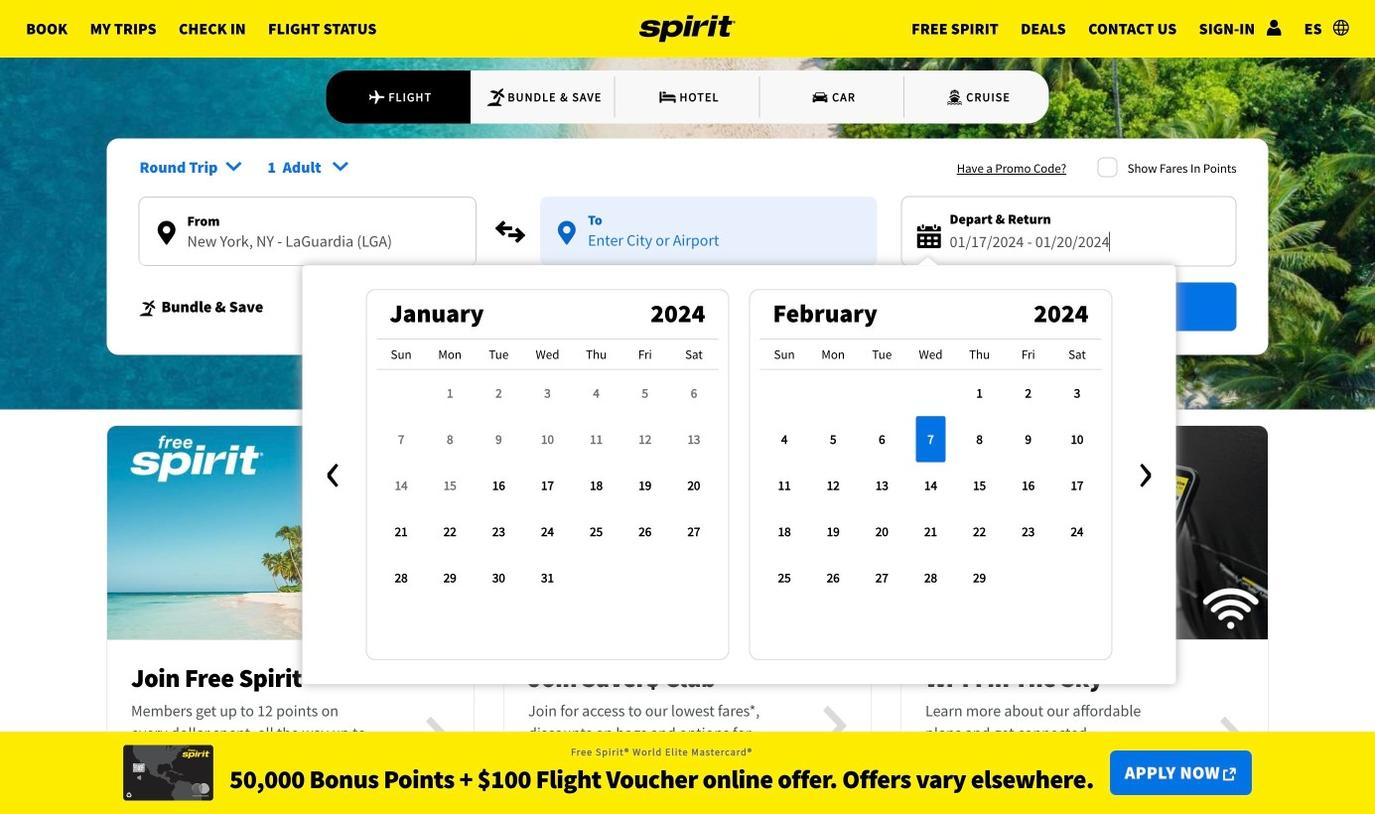 Task type: locate. For each thing, give the bounding box(es) containing it.
1 horizontal spatial grid
[[760, 339, 1102, 601]]

Enter City or Airport text field
[[540, 230, 877, 264], [140, 231, 476, 265]]

1 map marker alt image from the left
[[158, 221, 175, 245]]

cruise icon image
[[945, 87, 965, 107]]

14 weekday element from the left
[[1053, 339, 1102, 370]]

0 horizontal spatial enter city or airport text field
[[140, 231, 476, 265]]

dates field
[[950, 230, 1220, 254]]

1 horizontal spatial map marker alt image
[[558, 221, 576, 245]]

0 horizontal spatial map marker alt image
[[158, 221, 175, 245]]

5 weekday element from the left
[[572, 339, 621, 370]]

world elite image
[[123, 745, 214, 801]]

3 weekday element from the left
[[475, 339, 523, 370]]

0 horizontal spatial grid
[[377, 339, 719, 601]]

map marker alt image right swap airports icon
[[558, 221, 576, 245]]

1 grid from the left
[[377, 339, 719, 601]]

grid
[[377, 339, 719, 601], [760, 339, 1102, 601]]

bundle and save icon image
[[139, 300, 158, 317]]

1 horizontal spatial enter city or airport text field
[[540, 230, 877, 264]]

weekday element
[[377, 339, 426, 370], [426, 339, 475, 370], [475, 339, 523, 370], [523, 339, 572, 370], [572, 339, 621, 370], [621, 339, 670, 370], [670, 339, 719, 370], [760, 339, 809, 370], [809, 339, 858, 370], [858, 339, 907, 370], [907, 339, 955, 370], [955, 339, 1004, 370], [1004, 339, 1053, 370], [1053, 339, 1102, 370]]

map marker alt image up bundle and save icon at top left
[[158, 221, 175, 245]]

2 weekday element from the left
[[426, 339, 475, 370]]

cell
[[377, 370, 426, 416], [760, 370, 809, 416], [858, 370, 907, 416], [907, 370, 955, 416], [907, 416, 955, 463]]

global image
[[1333, 19, 1349, 35]]

external links may not meet accessibility requirements. image
[[1223, 768, 1236, 781]]

map marker alt image
[[158, 221, 175, 245], [558, 221, 576, 245]]

vacation icon image
[[486, 87, 506, 107]]

13 weekday element from the left
[[1004, 339, 1053, 370]]



Task type: describe. For each thing, give the bounding box(es) containing it.
wifi image image
[[902, 415, 1268, 650]]

2 grid from the left
[[760, 339, 1102, 601]]

flight icon image
[[367, 87, 386, 107]]

10 weekday element from the left
[[858, 339, 907, 370]]

9 weekday element from the left
[[809, 339, 858, 370]]

12 weekday element from the left
[[955, 339, 1004, 370]]

4 weekday element from the left
[[523, 339, 572, 370]]

8 weekday element from the left
[[760, 339, 809, 370]]

11 weekday element from the left
[[907, 339, 955, 370]]

logo image
[[640, 0, 736, 58]]

enter city or airport text field for second map marker alt 'icon' from left
[[540, 230, 877, 264]]

free_spirit_image image
[[107, 415, 474, 651]]

1 weekday element from the left
[[377, 339, 426, 370]]

savers_club_image image
[[505, 415, 870, 651]]

2 map marker alt image from the left
[[558, 221, 576, 245]]

7 weekday element from the left
[[670, 339, 719, 370]]

calendar image
[[917, 224, 941, 248]]

swap airports image
[[495, 216, 526, 248]]

car icon image
[[811, 87, 830, 107]]

enter city or airport text field for 2nd map marker alt 'icon' from right
[[140, 231, 476, 265]]

hotel icon image
[[658, 87, 678, 107]]

6 weekday element from the left
[[621, 339, 670, 370]]

user image
[[1266, 19, 1282, 35]]



Task type: vqa. For each thing, say whether or not it's contained in the screenshot.
8th WEEKDAY element from the left
yes



